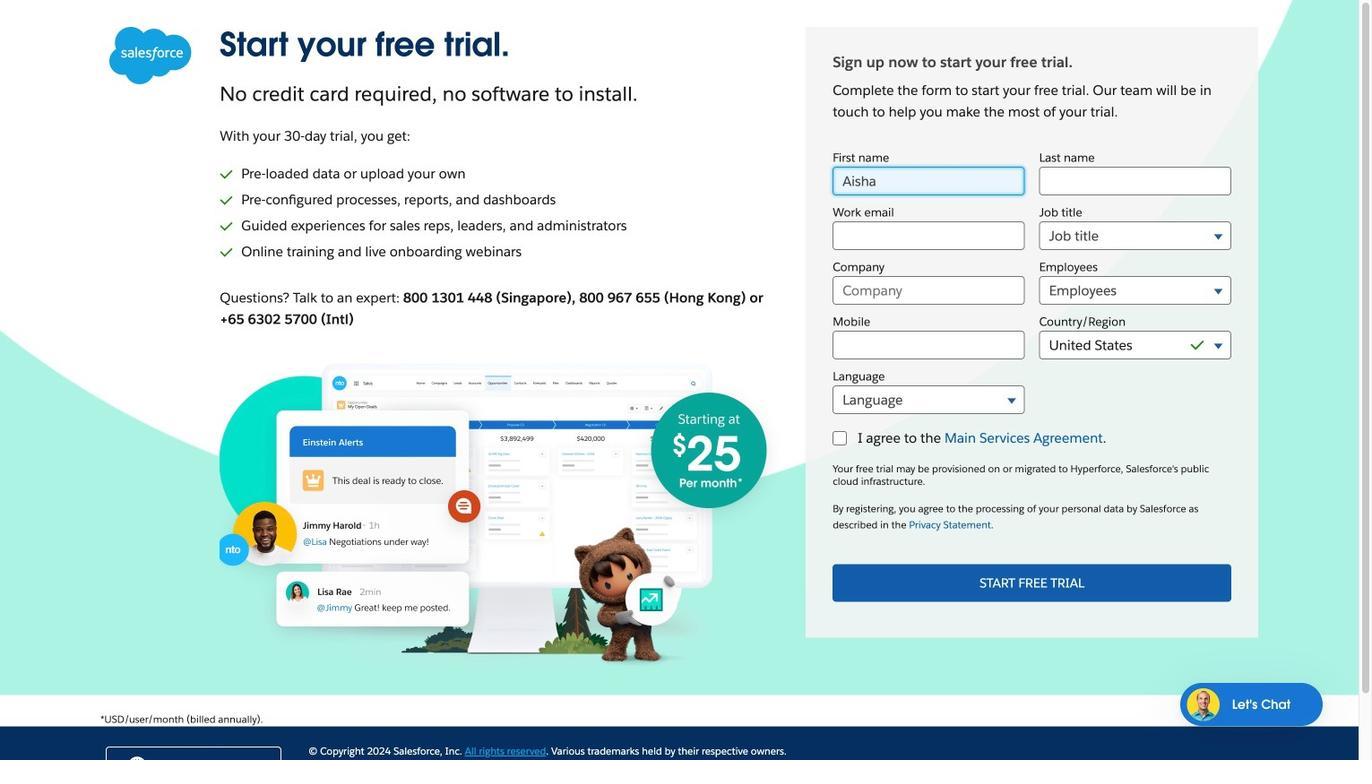 Task type: locate. For each thing, give the bounding box(es) containing it.
None text field
[[1039, 167, 1232, 196]]

salesforce logo image
[[109, 27, 192, 84]]

None text field
[[833, 167, 1025, 196]]

None telephone field
[[833, 331, 1025, 360]]

main content
[[0, 0, 1359, 726]]

None email field
[[833, 222, 1025, 250]]

sfdc icon globe image
[[128, 757, 146, 760]]

Company text field
[[833, 276, 1025, 305]]



Task type: vqa. For each thing, say whether or not it's contained in the screenshot.
email field
yes



Task type: describe. For each thing, give the bounding box(es) containing it.
starting at $25 per month* image
[[220, 348, 788, 668]]



